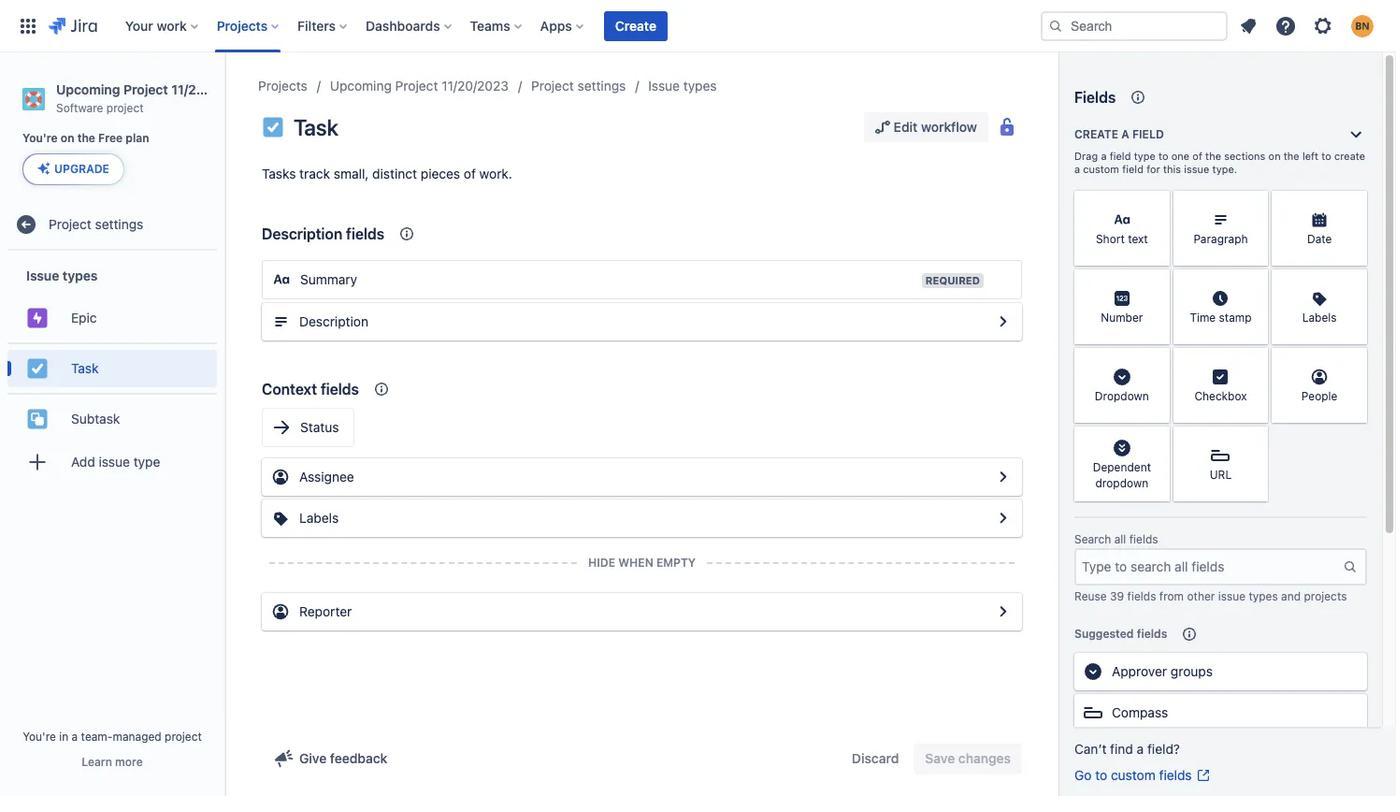 Task type: locate. For each thing, give the bounding box(es) containing it.
banner
[[0, 0, 1397, 52]]

issue right add
[[99, 454, 130, 470]]

the
[[77, 131, 95, 145], [1206, 150, 1222, 162], [1284, 150, 1300, 162]]

your
[[125, 17, 153, 33]]

edit workflow
[[894, 119, 978, 135]]

upcoming project 11/20/2023 link
[[330, 75, 509, 97]]

1 vertical spatial task
[[71, 360, 99, 376]]

project settings link
[[531, 75, 626, 97], [7, 206, 217, 244]]

can't
[[1075, 741, 1107, 757]]

more information about the context fields image for description fields
[[396, 223, 418, 245]]

0 vertical spatial issue
[[1184, 163, 1210, 175]]

1 horizontal spatial 11/20/2023
[[442, 78, 509, 94]]

teams
[[470, 17, 510, 33]]

notifications image
[[1238, 14, 1260, 37]]

0 horizontal spatial type
[[134, 454, 160, 470]]

0 horizontal spatial create
[[615, 17, 657, 33]]

2 horizontal spatial types
[[1249, 589, 1278, 603]]

0 vertical spatial you're
[[22, 131, 58, 145]]

0 horizontal spatial project settings link
[[7, 206, 217, 244]]

upcoming down filters dropdown button
[[330, 78, 392, 94]]

task right the issue type icon
[[294, 114, 338, 140]]

field left for
[[1123, 163, 1144, 175]]

to right left
[[1322, 150, 1332, 162]]

1 horizontal spatial project settings
[[531, 78, 626, 94]]

0 vertical spatial types
[[684, 78, 717, 94]]

open field configuration image inside assignee 'button'
[[992, 466, 1015, 488]]

1 horizontal spatial project settings link
[[531, 75, 626, 97]]

upcoming
[[330, 78, 392, 94], [56, 81, 120, 97]]

11/20/2023
[[442, 78, 509, 94], [171, 81, 242, 97]]

description down summary
[[299, 313, 369, 329]]

1 horizontal spatial issue
[[1184, 163, 1210, 175]]

11/20/2023 inside upcoming project 11/20/2023 software project
[[171, 81, 242, 97]]

1 vertical spatial more information about the context fields image
[[370, 378, 393, 400]]

custom
[[1083, 163, 1120, 175], [1111, 767, 1156, 783]]

type inside button
[[134, 454, 160, 470]]

fields
[[346, 225, 385, 242], [321, 381, 359, 398], [1130, 532, 1159, 546], [1128, 589, 1157, 603], [1137, 627, 1168, 641], [1159, 767, 1192, 783]]

a
[[1122, 127, 1130, 141], [1101, 150, 1107, 162], [1075, 163, 1081, 175], [72, 730, 78, 744], [1137, 741, 1144, 757]]

issue down create button
[[649, 78, 680, 94]]

1 vertical spatial on
[[1269, 150, 1281, 162]]

the left left
[[1284, 150, 1300, 162]]

type down subtask link
[[134, 454, 160, 470]]

this link will be opened in a new tab image
[[1196, 768, 1211, 783]]

issue down one
[[1184, 163, 1210, 175]]

1 vertical spatial custom
[[1111, 767, 1156, 783]]

projects inside dropdown button
[[217, 17, 268, 33]]

0 vertical spatial projects
[[217, 17, 268, 33]]

project settings down apps dropdown button
[[531, 78, 626, 94]]

2 vertical spatial open field configuration image
[[992, 601, 1015, 623]]

0 horizontal spatial task
[[71, 360, 99, 376]]

0 vertical spatial project
[[106, 101, 144, 115]]

of left work.
[[464, 166, 476, 181]]

0 vertical spatial custom
[[1083, 163, 1120, 175]]

more information about the context fields image
[[396, 223, 418, 245], [370, 378, 393, 400]]

project settings link down upgrade
[[7, 206, 217, 244]]

1 vertical spatial issue types
[[26, 267, 98, 283]]

when
[[618, 556, 654, 570]]

project up plan
[[106, 101, 144, 115]]

text
[[1128, 232, 1148, 246]]

dependent
[[1093, 460, 1151, 474]]

1 horizontal spatial type
[[1134, 150, 1156, 162]]

custom down drag
[[1083, 163, 1120, 175]]

1 vertical spatial project
[[165, 730, 202, 744]]

more information about the context fields image down distinct
[[396, 223, 418, 245]]

0 vertical spatial issue
[[649, 78, 680, 94]]

labels down assignee
[[299, 510, 339, 526]]

upgrade button
[[23, 155, 123, 185]]

type inside drag a field type to one of the sections on the left to create a custom field for this issue type.
[[1134, 150, 1156, 162]]

approver groups
[[1112, 663, 1213, 679]]

1 vertical spatial labels
[[299, 510, 339, 526]]

create for create
[[615, 17, 657, 33]]

0 horizontal spatial 11/20/2023
[[171, 81, 242, 97]]

primary element
[[11, 0, 1041, 52]]

more
[[115, 755, 143, 769]]

0 vertical spatial project settings link
[[531, 75, 626, 97]]

0 vertical spatial labels
[[1303, 311, 1337, 325]]

required
[[926, 274, 980, 286]]

paragraph
[[1194, 232, 1248, 246]]

task
[[294, 114, 338, 140], [71, 360, 99, 376]]

track
[[299, 166, 330, 181]]

of
[[1193, 150, 1203, 162], [464, 166, 476, 181]]

go to custom fields link
[[1075, 766, 1211, 785]]

more information image
[[1146, 193, 1168, 215], [1343, 271, 1366, 294], [1146, 350, 1168, 372], [1244, 350, 1267, 372], [1146, 428, 1168, 451]]

issue inside "link"
[[649, 78, 680, 94]]

1 vertical spatial create
[[1075, 127, 1119, 141]]

compass
[[1112, 704, 1169, 720]]

software
[[56, 101, 103, 115]]

more information about the context fields image for context fields
[[370, 378, 393, 400]]

project down apps
[[531, 78, 574, 94]]

tasks track small, distinct pieces of work.
[[262, 166, 512, 181]]

1 vertical spatial type
[[134, 454, 160, 470]]

group containing issue types
[[7, 251, 217, 492]]

1 vertical spatial open field configuration image
[[992, 466, 1015, 488]]

to up this
[[1159, 150, 1169, 162]]

reporter button
[[262, 593, 1022, 630]]

task down epic
[[71, 360, 99, 376]]

0 vertical spatial of
[[1193, 150, 1203, 162]]

project settings down upgrade
[[49, 216, 143, 232]]

1 vertical spatial issue
[[26, 267, 59, 283]]

types
[[684, 78, 717, 94], [63, 267, 98, 283], [1249, 589, 1278, 603]]

other
[[1187, 589, 1215, 603]]

assignee button
[[262, 458, 1022, 496]]

project inside "link"
[[395, 78, 438, 94]]

field down create a field
[[1110, 150, 1131, 162]]

projects for projects link
[[258, 78, 308, 94]]

projects link
[[258, 75, 308, 97]]

context fields
[[262, 381, 359, 398]]

create
[[615, 17, 657, 33], [1075, 127, 1119, 141]]

1 vertical spatial projects
[[258, 78, 308, 94]]

1 vertical spatial description
[[299, 313, 369, 329]]

0 vertical spatial settings
[[578, 78, 626, 94]]

0 vertical spatial create
[[615, 17, 657, 33]]

project down dashboards dropdown button
[[395, 78, 438, 94]]

apps
[[540, 17, 572, 33]]

11/20/2023 for upcoming project 11/20/2023 software project
[[171, 81, 242, 97]]

group
[[7, 251, 217, 492]]

issue types for the issue types "link"
[[649, 78, 717, 94]]

search image
[[1049, 18, 1064, 33]]

0 horizontal spatial more information about the context fields image
[[370, 378, 393, 400]]

projects up the issue type icon
[[258, 78, 308, 94]]

labels up people
[[1303, 311, 1337, 325]]

1 horizontal spatial issue
[[649, 78, 680, 94]]

fields up status
[[321, 381, 359, 398]]

1 vertical spatial project settings
[[49, 216, 143, 232]]

1 vertical spatial types
[[63, 267, 98, 283]]

types inside the issue types "link"
[[684, 78, 717, 94]]

0 vertical spatial issue types
[[649, 78, 717, 94]]

you're up upgrade button
[[22, 131, 58, 145]]

39
[[1110, 589, 1125, 603]]

a down drag
[[1075, 163, 1081, 175]]

project right managed
[[165, 730, 202, 744]]

1 horizontal spatial of
[[1193, 150, 1203, 162]]

number
[[1101, 311, 1143, 325]]

type up for
[[1134, 150, 1156, 162]]

0 horizontal spatial settings
[[95, 216, 143, 232]]

fields left more information about the suggested fields icon
[[1137, 627, 1168, 641]]

1 horizontal spatial more information about the context fields image
[[396, 223, 418, 245]]

appswitcher icon image
[[17, 14, 39, 37]]

0 vertical spatial field
[[1133, 127, 1164, 141]]

project
[[106, 101, 144, 115], [165, 730, 202, 744]]

more information image for dependent dropdown
[[1146, 428, 1168, 451]]

subtask
[[71, 411, 120, 426]]

11/20/2023 inside "link"
[[442, 78, 509, 94]]

create button
[[604, 11, 668, 41]]

1 vertical spatial you're
[[23, 730, 56, 744]]

1 horizontal spatial task
[[294, 114, 338, 140]]

groups
[[1171, 663, 1213, 679]]

fields
[[1075, 89, 1116, 106]]

more information image for paragraph
[[1244, 193, 1267, 215]]

0 vertical spatial more information about the context fields image
[[396, 223, 418, 245]]

2 vertical spatial issue
[[1219, 589, 1246, 603]]

projects right work
[[217, 17, 268, 33]]

custom down the can't find a field?
[[1111, 767, 1156, 783]]

add issue type button
[[7, 444, 217, 481]]

checkbox
[[1195, 390, 1247, 404]]

stamp
[[1219, 311, 1252, 325]]

type.
[[1213, 163, 1238, 175]]

issue types inside group
[[26, 267, 98, 283]]

11/20/2023 down work
[[171, 81, 242, 97]]

0 vertical spatial project settings
[[531, 78, 626, 94]]

1 horizontal spatial types
[[684, 78, 717, 94]]

Search field
[[1041, 11, 1228, 41]]

banner containing your work
[[0, 0, 1397, 52]]

you're for you're on the free plan
[[22, 131, 58, 145]]

field
[[1133, 127, 1164, 141], [1110, 150, 1131, 162], [1123, 163, 1144, 175]]

you're in a team-managed project
[[23, 730, 202, 744]]

issue types up epic
[[26, 267, 98, 283]]

0 horizontal spatial issue
[[99, 454, 130, 470]]

1 vertical spatial project settings link
[[7, 206, 217, 244]]

you're left in at the left of page
[[23, 730, 56, 744]]

1 horizontal spatial issue types
[[649, 78, 717, 94]]

0 vertical spatial type
[[1134, 150, 1156, 162]]

0 horizontal spatial labels
[[299, 510, 339, 526]]

work
[[157, 17, 187, 33]]

create right apps dropdown button
[[615, 17, 657, 33]]

0 horizontal spatial to
[[1096, 767, 1108, 783]]

open field configuration image
[[992, 311, 1015, 333], [992, 466, 1015, 488], [992, 601, 1015, 623]]

on right sections
[[1269, 150, 1281, 162]]

more information image
[[1244, 193, 1267, 215], [1343, 193, 1366, 215], [1146, 271, 1168, 294], [1244, 271, 1267, 294], [1343, 350, 1366, 372]]

a right drag
[[1101, 150, 1107, 162]]

project settings link down apps dropdown button
[[531, 75, 626, 97]]

field up for
[[1133, 127, 1164, 141]]

1 vertical spatial issue
[[99, 454, 130, 470]]

settings image
[[1312, 14, 1335, 37]]

fields right 39
[[1128, 589, 1157, 603]]

more information image for dropdown
[[1146, 350, 1168, 372]]

0 vertical spatial on
[[61, 131, 74, 145]]

11/20/2023 down teams
[[442, 78, 509, 94]]

a right find
[[1137, 741, 1144, 757]]

0 horizontal spatial issue types
[[26, 267, 98, 283]]

of inside drag a field type to one of the sections on the left to create a custom field for this issue type.
[[1193, 150, 1203, 162]]

description inside "button"
[[299, 313, 369, 329]]

1 horizontal spatial project
[[165, 730, 202, 744]]

0 horizontal spatial upcoming
[[56, 81, 120, 97]]

more information image for checkbox
[[1244, 350, 1267, 372]]

settings down create button
[[578, 78, 626, 94]]

more information image for date
[[1343, 193, 1366, 215]]

you're
[[22, 131, 58, 145], [23, 730, 56, 744]]

0 vertical spatial description
[[262, 225, 343, 242]]

give feedback button
[[262, 744, 399, 774]]

0 horizontal spatial project settings
[[49, 216, 143, 232]]

url
[[1210, 468, 1232, 482]]

create inside button
[[615, 17, 657, 33]]

0 horizontal spatial project
[[106, 101, 144, 115]]

the up type.
[[1206, 150, 1222, 162]]

compass button
[[1075, 694, 1368, 731]]

more information about the fields image
[[1127, 86, 1150, 109]]

description up summary
[[262, 225, 343, 242]]

sections
[[1225, 150, 1266, 162]]

1 open field configuration image from the top
[[992, 311, 1015, 333]]

issue up epic link
[[26, 267, 59, 283]]

jira image
[[49, 14, 97, 37], [49, 14, 97, 37]]

to right go
[[1096, 767, 1108, 783]]

context
[[262, 381, 317, 398]]

description
[[262, 225, 343, 242], [299, 313, 369, 329]]

a right in at the left of page
[[72, 730, 78, 744]]

issue types down create button
[[649, 78, 717, 94]]

free
[[98, 131, 123, 145]]

create up drag
[[1075, 127, 1119, 141]]

1 you're from the top
[[22, 131, 58, 145]]

open field configuration image inside description "button"
[[992, 311, 1015, 333]]

issue
[[649, 78, 680, 94], [26, 267, 59, 283]]

upcoming inside upcoming project 11/20/2023 "link"
[[330, 78, 392, 94]]

1 horizontal spatial labels
[[1303, 311, 1337, 325]]

upcoming inside upcoming project 11/20/2023 software project
[[56, 81, 120, 97]]

1 vertical spatial of
[[464, 166, 476, 181]]

subtask link
[[7, 401, 217, 438]]

filters button
[[292, 11, 355, 41]]

projects
[[217, 17, 268, 33], [258, 78, 308, 94]]

labels inside button
[[299, 510, 339, 526]]

1 horizontal spatial to
[[1159, 150, 1169, 162]]

2 horizontal spatial issue
[[1219, 589, 1246, 603]]

summary
[[300, 271, 357, 287]]

issue types
[[649, 78, 717, 94], [26, 267, 98, 283]]

all
[[1115, 532, 1127, 546]]

1 vertical spatial field
[[1110, 150, 1131, 162]]

1 horizontal spatial upcoming
[[330, 78, 392, 94]]

the left free
[[77, 131, 95, 145]]

open field configuration image inside reporter button
[[992, 601, 1015, 623]]

issue right other
[[1219, 589, 1246, 603]]

0 horizontal spatial on
[[61, 131, 74, 145]]

your profile and settings image
[[1352, 14, 1374, 37]]

2 open field configuration image from the top
[[992, 466, 1015, 488]]

discard
[[852, 750, 899, 766]]

to
[[1159, 150, 1169, 162], [1322, 150, 1332, 162], [1096, 767, 1108, 783]]

more information about the context fields image right context fields
[[370, 378, 393, 400]]

add issue type image
[[26, 451, 49, 474]]

give
[[299, 750, 327, 766]]

0 vertical spatial open field configuration image
[[992, 311, 1015, 333]]

upcoming up software
[[56, 81, 120, 97]]

project up plan
[[123, 81, 168, 97]]

2 you're from the top
[[23, 730, 56, 744]]

settings down upgrade
[[95, 216, 143, 232]]

1 horizontal spatial on
[[1269, 150, 1281, 162]]

1 horizontal spatial create
[[1075, 127, 1119, 141]]

3 open field configuration image from the top
[[992, 601, 1015, 623]]

issue inside button
[[99, 454, 130, 470]]

of right one
[[1193, 150, 1203, 162]]

open field configuration image for reporter
[[992, 601, 1015, 623]]

on up upgrade button
[[61, 131, 74, 145]]



Task type: vqa. For each thing, say whether or not it's contained in the screenshot.
Cloud in the Import and export group
no



Task type: describe. For each thing, give the bounding box(es) containing it.
open field configuration image
[[992, 507, 1015, 529]]

projects for projects dropdown button
[[217, 17, 268, 33]]

go to custom fields
[[1075, 767, 1192, 783]]

this
[[1164, 163, 1182, 175]]

hide when empty
[[588, 556, 696, 570]]

project inside upcoming project 11/20/2023 software project
[[106, 101, 144, 115]]

and
[[1282, 589, 1301, 603]]

feedback
[[330, 750, 388, 766]]

field for create
[[1133, 127, 1164, 141]]

you're for you're in a team-managed project
[[23, 730, 56, 744]]

create
[[1335, 150, 1366, 162]]

one
[[1172, 150, 1190, 162]]

upgrade
[[54, 162, 109, 176]]

0 vertical spatial task
[[294, 114, 338, 140]]

approver groups button
[[1075, 653, 1368, 690]]

0 horizontal spatial issue
[[26, 267, 59, 283]]

fields up summary
[[346, 225, 385, 242]]

1 vertical spatial settings
[[95, 216, 143, 232]]

discard button
[[841, 744, 911, 774]]

2 horizontal spatial to
[[1322, 150, 1332, 162]]

on inside drag a field type to one of the sections on the left to create a custom field for this issue type.
[[1269, 150, 1281, 162]]

left
[[1303, 150, 1319, 162]]

project inside upcoming project 11/20/2023 software project
[[123, 81, 168, 97]]

assignee
[[299, 469, 354, 485]]

learn
[[82, 755, 112, 769]]

managed
[[113, 730, 162, 744]]

reuse
[[1075, 589, 1107, 603]]

to inside 'go to custom fields' link
[[1096, 767, 1108, 783]]

your work
[[125, 17, 187, 33]]

more information about the suggested fields image
[[1179, 623, 1201, 645]]

2 horizontal spatial the
[[1284, 150, 1300, 162]]

search
[[1075, 532, 1112, 546]]

go
[[1075, 767, 1092, 783]]

description button
[[262, 303, 1022, 340]]

filters
[[298, 17, 336, 33]]

suggested fields
[[1075, 627, 1168, 641]]

custom inside drag a field type to one of the sections on the left to create a custom field for this issue type.
[[1083, 163, 1120, 175]]

open field configuration image for description
[[992, 311, 1015, 333]]

description for description fields
[[262, 225, 343, 242]]

project down upgrade button
[[49, 216, 91, 232]]

dropdown
[[1096, 476, 1149, 490]]

workflow
[[921, 119, 978, 135]]

labels button
[[262, 500, 1022, 537]]

small,
[[334, 166, 369, 181]]

description fields
[[262, 225, 385, 242]]

description for description
[[299, 313, 369, 329]]

0 horizontal spatial of
[[464, 166, 476, 181]]

team-
[[81, 730, 113, 744]]

your work button
[[119, 11, 206, 41]]

drag a field type to one of the sections on the left to create a custom field for this issue type.
[[1075, 150, 1366, 175]]

task link
[[7, 350, 217, 388]]

more information image for people
[[1343, 350, 1366, 372]]

more information image for time stamp
[[1244, 271, 1267, 294]]

field?
[[1148, 741, 1180, 757]]

reporter
[[299, 603, 352, 619]]

plan
[[126, 131, 149, 145]]

edit workflow button
[[864, 112, 989, 142]]

more information image for number
[[1146, 271, 1168, 294]]

field for drag
[[1110, 150, 1131, 162]]

more information image for short text
[[1146, 193, 1168, 215]]

upcoming project 11/20/2023
[[330, 78, 509, 94]]

0 horizontal spatial types
[[63, 267, 98, 283]]

you're on the free plan
[[22, 131, 149, 145]]

open field configuration image for assignee
[[992, 466, 1015, 488]]

time stamp
[[1190, 311, 1252, 325]]

a down the more information about the fields image
[[1122, 127, 1130, 141]]

2 vertical spatial types
[[1249, 589, 1278, 603]]

dashboards
[[366, 17, 440, 33]]

teams button
[[465, 11, 529, 41]]

Type to search all fields text field
[[1077, 550, 1343, 584]]

dashboards button
[[360, 11, 459, 41]]

pieces
[[421, 166, 460, 181]]

date
[[1308, 232, 1332, 246]]

work.
[[480, 166, 512, 181]]

fields left this link will be opened in a new tab icon
[[1159, 767, 1192, 783]]

task inside task link
[[71, 360, 99, 376]]

tasks
[[262, 166, 296, 181]]

empty
[[657, 556, 696, 570]]

from
[[1160, 589, 1184, 603]]

for
[[1147, 163, 1161, 175]]

1 horizontal spatial settings
[[578, 78, 626, 94]]

distinct
[[372, 166, 417, 181]]

issue inside drag a field type to one of the sections on the left to create a custom field for this issue type.
[[1184, 163, 1210, 175]]

approver
[[1112, 663, 1167, 679]]

in
[[59, 730, 69, 744]]

issue type icon image
[[262, 116, 284, 138]]

create for create a field
[[1075, 127, 1119, 141]]

upcoming for upcoming project 11/20/2023 software project
[[56, 81, 120, 97]]

11/20/2023 for upcoming project 11/20/2023
[[442, 78, 509, 94]]

sidebar navigation image
[[204, 75, 245, 112]]

time
[[1190, 311, 1216, 325]]

search all fields
[[1075, 532, 1159, 546]]

issue types for group containing issue types
[[26, 267, 98, 283]]

short text
[[1096, 232, 1148, 246]]

short
[[1096, 232, 1125, 246]]

dropdown
[[1095, 390, 1149, 404]]

issue types link
[[649, 75, 717, 97]]

edit
[[894, 119, 918, 135]]

learn more button
[[82, 755, 143, 770]]

status
[[300, 419, 339, 435]]

upcoming project 11/20/2023 software project
[[56, 81, 242, 115]]

can't find a field?
[[1075, 741, 1180, 757]]

create a field
[[1075, 127, 1164, 141]]

find
[[1111, 741, 1134, 757]]

dependent dropdown
[[1093, 460, 1151, 490]]

people
[[1302, 390, 1338, 404]]

task group
[[7, 343, 217, 393]]

drag
[[1075, 150, 1098, 162]]

add issue type
[[71, 454, 160, 470]]

add
[[71, 454, 95, 470]]

0 horizontal spatial the
[[77, 131, 95, 145]]

1 horizontal spatial the
[[1206, 150, 1222, 162]]

projects
[[1304, 589, 1347, 603]]

upcoming for upcoming project 11/20/2023
[[330, 78, 392, 94]]

apps button
[[535, 11, 591, 41]]

more information image for labels
[[1343, 271, 1366, 294]]

2 vertical spatial field
[[1123, 163, 1144, 175]]

suggested
[[1075, 627, 1134, 641]]

help image
[[1275, 14, 1297, 37]]

fields right all
[[1130, 532, 1159, 546]]



